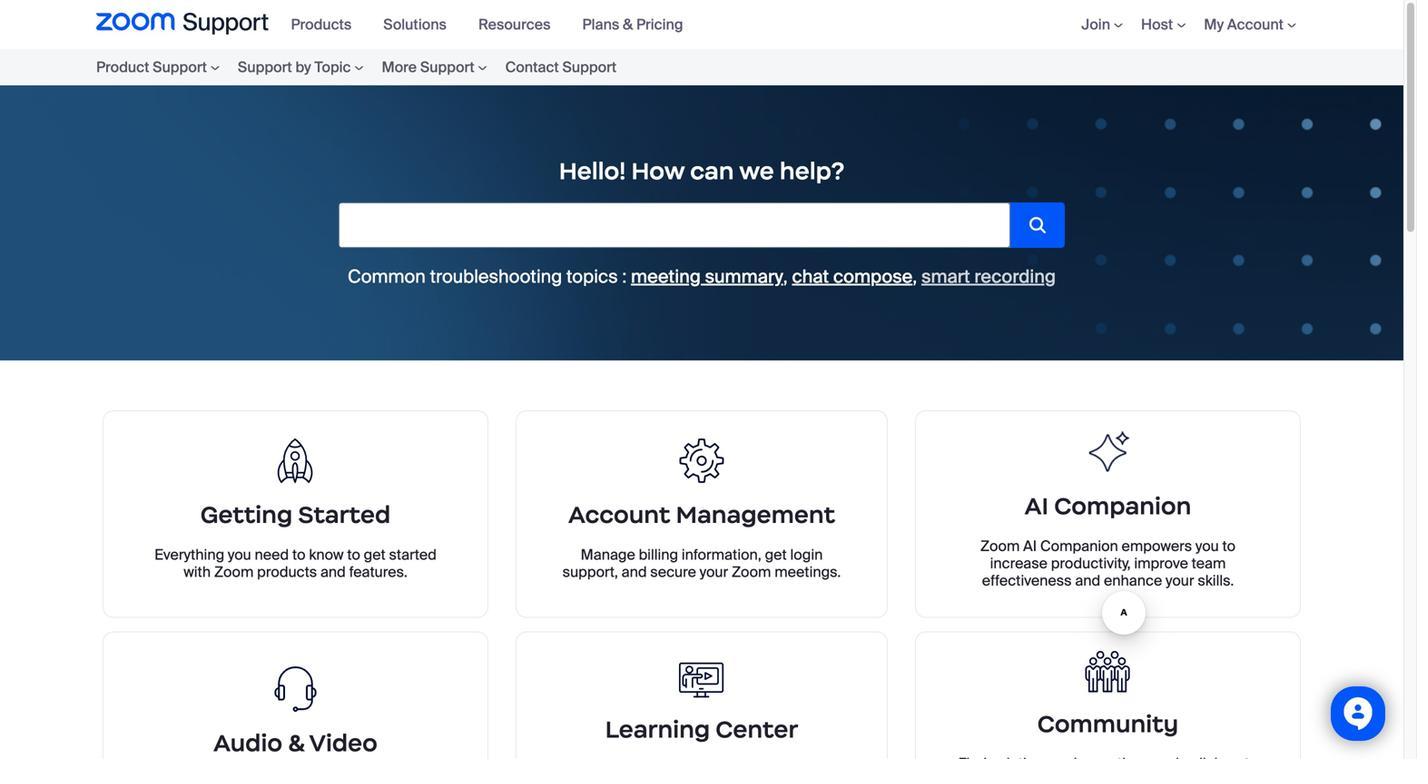 Task type: describe. For each thing, give the bounding box(es) containing it.
zoom for account management
[[732, 563, 772, 582]]

manage billing information, get login support, and secure your zoom meetings.
[[563, 545, 841, 582]]

productivity,
[[1052, 554, 1131, 573]]

team
[[1192, 554, 1227, 573]]

ai companion
[[1025, 491, 1192, 521]]

skills.
[[1198, 572, 1235, 591]]

product
[[96, 58, 149, 77]]

increase
[[991, 554, 1048, 573]]

smart
[[922, 265, 971, 288]]

you inside zoom ai companion empowers you to increase productivity, improve team effectiveness and enhance your skills.
[[1196, 537, 1220, 556]]

clear image
[[1010, 220, 1024, 233]]

2 , from the left
[[913, 265, 918, 288]]

more support
[[382, 58, 475, 77]]

1 , from the left
[[784, 265, 788, 288]]

summary
[[705, 265, 784, 288]]

contact support
[[506, 58, 617, 77]]

products link
[[291, 15, 365, 34]]

login
[[791, 545, 823, 564]]

support for product support
[[153, 58, 207, 77]]

empowers
[[1122, 537, 1193, 556]]

help?
[[780, 156, 845, 186]]

manage
[[581, 545, 636, 564]]

product support link
[[96, 55, 229, 79]]

host link
[[1142, 15, 1186, 34]]

get inside manage billing information, get login support, and secure your zoom meetings.
[[765, 545, 787, 564]]

smart recording link
[[922, 265, 1056, 288]]

learning center
[[606, 715, 799, 745]]

more support link
[[373, 55, 497, 79]]

pricing
[[637, 15, 683, 34]]

your inside manage billing information, get login support, and secure your zoom meetings.
[[700, 563, 729, 582]]

more
[[382, 58, 417, 77]]

how
[[632, 156, 685, 186]]

solutions
[[384, 15, 447, 34]]

solutions link
[[384, 15, 460, 34]]

everything
[[154, 545, 224, 564]]

host
[[1142, 15, 1174, 34]]

topics
[[567, 265, 618, 288]]

products
[[291, 15, 352, 34]]

and for ai
[[1076, 572, 1101, 591]]

zoom support image
[[96, 13, 268, 36]]

getting
[[200, 500, 293, 530]]

common troubleshooting topics : meeting summary , chat compose , smart recording
[[348, 265, 1056, 288]]

support by topic
[[238, 58, 351, 77]]

plans
[[583, 15, 620, 34]]

join link
[[1082, 15, 1124, 34]]

meeting summary link
[[631, 265, 784, 288]]

contact support link
[[497, 55, 626, 79]]

features.
[[349, 563, 408, 582]]

and for getting
[[321, 563, 346, 582]]

meeting
[[631, 265, 701, 288]]

support for contact support
[[563, 58, 617, 77]]

zoom ai companion empowers you to increase productivity, improve team effectiveness and enhance your skills.
[[981, 537, 1236, 591]]

improve
[[1135, 554, 1189, 573]]

topic
[[315, 58, 351, 77]]

community link
[[916, 632, 1302, 759]]

menu bar containing join
[[1055, 0, 1308, 49]]

& for pricing
[[623, 15, 633, 34]]

0 vertical spatial companion
[[1055, 491, 1192, 521]]

to for started
[[347, 545, 361, 564]]

compose
[[834, 265, 913, 288]]

account inside main content
[[569, 500, 671, 530]]

your inside zoom ai companion empowers you to increase productivity, improve team effectiveness and enhance your skills.
[[1166, 572, 1195, 591]]

menu bar containing products
[[282, 0, 706, 49]]

community
[[1038, 709, 1179, 739]]

2 support from the left
[[238, 58, 292, 77]]

support for more support
[[420, 58, 475, 77]]

center
[[716, 715, 799, 745]]



Task type: vqa. For each thing, say whether or not it's contained in the screenshot.


Task type: locate. For each thing, give the bounding box(es) containing it.
1 horizontal spatial you
[[1196, 537, 1220, 556]]

& inside audio & video link
[[288, 728, 304, 758]]

your right secure
[[700, 563, 729, 582]]

ai up increase
[[1025, 491, 1049, 521]]

meetings.
[[775, 563, 841, 582]]

product support
[[96, 58, 207, 77]]

companion down ai companion
[[1041, 537, 1119, 556]]

need
[[255, 545, 289, 564]]

ai up effectiveness
[[1024, 537, 1037, 556]]

account up the manage
[[569, 500, 671, 530]]

menu bar
[[282, 0, 706, 49], [1055, 0, 1308, 49], [96, 49, 681, 85]]

you up skills.
[[1196, 537, 1220, 556]]

none search field inside main content
[[339, 203, 1024, 248]]

1 vertical spatial companion
[[1041, 537, 1119, 556]]

to up skills.
[[1223, 537, 1236, 556]]

zoom
[[981, 537, 1020, 556], [214, 563, 254, 582], [732, 563, 772, 582]]

0 horizontal spatial zoom
[[214, 563, 254, 582]]

with
[[184, 563, 211, 582]]

recording
[[975, 265, 1056, 288]]

get
[[364, 545, 386, 564], [765, 545, 787, 564]]

zoom right the with
[[214, 563, 254, 582]]

& left video at the left bottom
[[288, 728, 304, 758]]

0 horizontal spatial your
[[700, 563, 729, 582]]

account right my
[[1228, 15, 1284, 34]]

started
[[389, 545, 437, 564]]

hello!
[[559, 156, 626, 186]]

get inside everything you need to know to get started with zoom products and features.
[[364, 545, 386, 564]]

0 horizontal spatial &
[[288, 728, 304, 758]]

my account link
[[1205, 15, 1297, 34]]

2 horizontal spatial to
[[1223, 537, 1236, 556]]

1 vertical spatial ai
[[1024, 537, 1037, 556]]

4 support from the left
[[563, 58, 617, 77]]

get left login
[[765, 545, 787, 564]]

to inside zoom ai companion empowers you to increase productivity, improve team effectiveness and enhance your skills.
[[1223, 537, 1236, 556]]

learning center link
[[516, 632, 888, 759]]

you
[[1196, 537, 1220, 556], [228, 545, 251, 564]]

companion inside zoom ai companion empowers you to increase productivity, improve team effectiveness and enhance your skills.
[[1041, 537, 1119, 556]]

learning
[[606, 715, 710, 745]]

1 support from the left
[[153, 58, 207, 77]]

0 horizontal spatial you
[[228, 545, 251, 564]]

effectiveness
[[983, 572, 1072, 591]]

resources link
[[479, 15, 565, 34]]

support,
[[563, 563, 618, 582]]

1 horizontal spatial your
[[1166, 572, 1195, 591]]

audio
[[214, 728, 283, 758]]

and
[[321, 563, 346, 582], [622, 563, 647, 582], [1076, 572, 1101, 591]]

and left features.
[[321, 563, 346, 582]]

companion up 'empowers'
[[1055, 491, 1192, 521]]

support by topic link
[[229, 55, 373, 79]]

search image
[[1030, 217, 1046, 233]]

main content
[[0, 85, 1404, 759]]

Search text field
[[340, 203, 1010, 247]]

support down zoom support image
[[153, 58, 207, 77]]

audio & video link
[[103, 632, 489, 759]]

0 vertical spatial account
[[1228, 15, 1284, 34]]

can
[[691, 156, 734, 186]]

support
[[153, 58, 207, 77], [238, 58, 292, 77], [420, 58, 475, 77], [563, 58, 617, 77]]

1 horizontal spatial &
[[623, 15, 633, 34]]

2 horizontal spatial zoom
[[981, 537, 1020, 556]]

0 horizontal spatial get
[[364, 545, 386, 564]]

3 support from the left
[[420, 58, 475, 77]]

0 vertical spatial ai
[[1025, 491, 1049, 521]]

to for companion
[[1223, 537, 1236, 556]]

join
[[1082, 15, 1111, 34]]

contact
[[506, 58, 559, 77]]

to right need
[[292, 545, 306, 564]]

account
[[1228, 15, 1284, 34], [569, 500, 671, 530]]

& right the "plans"
[[623, 15, 633, 34]]

,
[[784, 265, 788, 288], [913, 265, 918, 288]]

zoom inside zoom ai companion empowers you to increase productivity, improve team effectiveness and enhance your skills.
[[981, 537, 1020, 556]]

0 horizontal spatial account
[[569, 500, 671, 530]]

ai inside zoom ai companion empowers you to increase productivity, improve team effectiveness and enhance your skills.
[[1024, 537, 1037, 556]]

secure
[[651, 563, 697, 582]]

products
[[257, 563, 317, 582]]

know
[[309, 545, 344, 564]]

, left 'smart'
[[913, 265, 918, 288]]

management
[[676, 500, 836, 530]]

your
[[700, 563, 729, 582], [1166, 572, 1195, 591]]

to
[[1223, 537, 1236, 556], [292, 545, 306, 564], [347, 545, 361, 564]]

my account
[[1205, 15, 1284, 34]]

your left skills.
[[1166, 572, 1195, 591]]

&
[[623, 15, 633, 34], [288, 728, 304, 758]]

chat
[[792, 265, 829, 288]]

and left secure
[[622, 563, 647, 582]]

None search field
[[339, 203, 1024, 248]]

chat compose link
[[792, 265, 913, 288]]

we
[[740, 156, 775, 186]]

search image
[[1030, 217, 1046, 233]]

0 horizontal spatial and
[[321, 563, 346, 582]]

1 horizontal spatial account
[[1228, 15, 1284, 34]]

started
[[298, 500, 391, 530]]

0 horizontal spatial ,
[[784, 265, 788, 288]]

1 get from the left
[[364, 545, 386, 564]]

account inside menu bar
[[1228, 15, 1284, 34]]

video
[[309, 728, 378, 758]]

1 horizontal spatial and
[[622, 563, 647, 582]]

1 vertical spatial &
[[288, 728, 304, 758]]

you inside everything you need to know to get started with zoom products and features.
[[228, 545, 251, 564]]

my
[[1205, 15, 1225, 34]]

enhance
[[1104, 572, 1163, 591]]

zoom left meetings.
[[732, 563, 772, 582]]

support down the "plans"
[[563, 58, 617, 77]]

1 horizontal spatial to
[[347, 545, 361, 564]]

getting started
[[200, 500, 391, 530]]

zoom up effectiveness
[[981, 537, 1020, 556]]

billing
[[639, 545, 679, 564]]

common
[[348, 265, 426, 288]]

troubleshooting
[[430, 265, 562, 288]]

1 horizontal spatial zoom
[[732, 563, 772, 582]]

0 horizontal spatial to
[[292, 545, 306, 564]]

1 horizontal spatial ,
[[913, 265, 918, 288]]

plans & pricing link
[[583, 15, 697, 34]]

ai
[[1025, 491, 1049, 521], [1024, 537, 1037, 556]]

by
[[296, 58, 311, 77]]

, left chat
[[784, 265, 788, 288]]

and inside manage billing information, get login support, and secure your zoom meetings.
[[622, 563, 647, 582]]

2 get from the left
[[765, 545, 787, 564]]

audio & video
[[214, 728, 378, 758]]

menu bar containing product support
[[96, 49, 681, 85]]

:
[[623, 265, 627, 288]]

get left started
[[364, 545, 386, 564]]

and left the 'enhance'
[[1076, 572, 1101, 591]]

account management
[[569, 500, 836, 530]]

plans & pricing
[[583, 15, 683, 34]]

and inside zoom ai companion empowers you to increase productivity, improve team effectiveness and enhance your skills.
[[1076, 572, 1101, 591]]

2 horizontal spatial and
[[1076, 572, 1101, 591]]

and inside everything you need to know to get started with zoom products and features.
[[321, 563, 346, 582]]

support left the by
[[238, 58, 292, 77]]

you left need
[[228, 545, 251, 564]]

zoom inside manage billing information, get login support, and secure your zoom meetings.
[[732, 563, 772, 582]]

resources
[[479, 15, 551, 34]]

companion
[[1055, 491, 1192, 521], [1041, 537, 1119, 556]]

everything you need to know to get started with zoom products and features.
[[154, 545, 437, 582]]

& for video
[[288, 728, 304, 758]]

1 horizontal spatial get
[[765, 545, 787, 564]]

zoom inside everything you need to know to get started with zoom products and features.
[[214, 563, 254, 582]]

support right more
[[420, 58, 475, 77]]

to right know at the left of the page
[[347, 545, 361, 564]]

hello! how can we help?
[[559, 156, 845, 186]]

0 vertical spatial &
[[623, 15, 633, 34]]

1 vertical spatial account
[[569, 500, 671, 530]]

zoom for getting started
[[214, 563, 254, 582]]

information,
[[682, 545, 762, 564]]

main content containing hello! how can we help?
[[0, 85, 1404, 759]]



